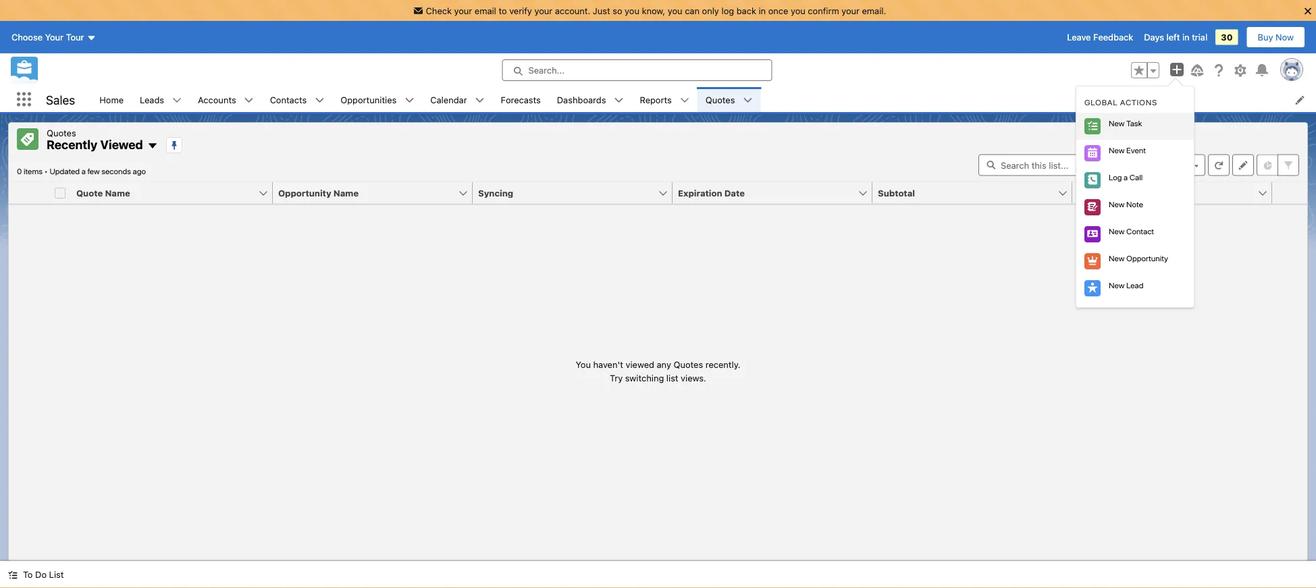 Task type: describe. For each thing, give the bounding box(es) containing it.
your
[[45, 32, 64, 42]]

once
[[768, 5, 788, 16]]

viewed
[[100, 137, 143, 152]]

cell inside recently viewed|quotes|list view element
[[49, 182, 71, 204]]

text default image for dashboards
[[614, 96, 624, 105]]

subtotal
[[878, 188, 915, 198]]

subtotal element
[[873, 182, 1081, 204]]

2 your from the left
[[535, 5, 553, 16]]

expiration date button
[[673, 182, 858, 204]]

subtotal button
[[873, 182, 1058, 204]]

price
[[1102, 188, 1124, 198]]

accounts list item
[[190, 87, 262, 112]]

new contact link
[[1077, 221, 1194, 248]]

call
[[1130, 172, 1143, 182]]

do
[[35, 570, 47, 580]]

new lead link
[[1077, 275, 1194, 302]]

new for new event
[[1109, 145, 1125, 155]]

•
[[44, 166, 48, 176]]

quote
[[76, 188, 103, 198]]

verify
[[509, 5, 532, 16]]

task
[[1127, 118, 1142, 128]]

recently viewed|quotes|list view element
[[8, 122, 1308, 561]]

expiration date
[[678, 188, 745, 198]]

new for new note
[[1109, 199, 1125, 209]]

new event
[[1109, 145, 1146, 155]]

try
[[610, 373, 623, 383]]

quotes link
[[698, 87, 743, 112]]

note
[[1127, 199, 1143, 209]]

know,
[[642, 5, 665, 16]]

actions
[[1120, 98, 1158, 107]]

log
[[1109, 172, 1122, 182]]

expiration date element
[[673, 182, 881, 204]]

tour
[[66, 32, 84, 42]]

leave
[[1067, 32, 1091, 42]]

ago
[[133, 166, 146, 176]]

account.
[[555, 5, 591, 16]]

1 vertical spatial quotes
[[47, 128, 76, 138]]

accounts
[[198, 95, 236, 105]]

switching
[[625, 373, 664, 383]]

status containing you haven't viewed any quotes recently.
[[576, 358, 741, 384]]

opportunity name
[[278, 188, 359, 198]]

choose your tour
[[11, 32, 84, 42]]

dashboards list item
[[549, 87, 632, 112]]

so
[[613, 5, 622, 16]]

reports link
[[632, 87, 680, 112]]

feedback
[[1094, 32, 1133, 42]]

search... button
[[502, 59, 772, 81]]

seconds
[[102, 166, 131, 176]]

email.
[[862, 5, 886, 16]]

new task
[[1109, 118, 1142, 128]]

total
[[1078, 188, 1100, 198]]

Search Recently Viewed list view. search field
[[979, 154, 1141, 176]]

log
[[722, 5, 734, 16]]

action image
[[1272, 182, 1308, 204]]

contacts list item
[[262, 87, 333, 112]]

new opportunity link
[[1077, 248, 1194, 275]]

text default image for accounts
[[244, 96, 254, 105]]

check your email to verify your account. just so you know, you can only log back in once you confirm your email.
[[426, 5, 886, 16]]

total price element
[[1073, 182, 1281, 204]]

choose your tour button
[[11, 26, 97, 48]]

text default image for calendar
[[475, 96, 485, 105]]

opportunities list item
[[333, 87, 422, 112]]

opportunities link
[[333, 87, 405, 112]]

dashboards
[[557, 95, 606, 105]]

text default image for opportunities
[[405, 96, 414, 105]]

new contact
[[1109, 226, 1154, 236]]

any
[[657, 359, 671, 370]]

leave feedback link
[[1067, 32, 1133, 42]]

forecasts link
[[493, 87, 549, 112]]

days left in trial
[[1144, 32, 1208, 42]]

quotes inside you haven't viewed any quotes recently. try switching list views.
[[674, 359, 703, 370]]

text default image for leads
[[172, 96, 182, 105]]

syncing button
[[473, 182, 658, 204]]

home
[[99, 95, 124, 105]]

none search field inside recently viewed|quotes|list view element
[[979, 154, 1141, 176]]

new event link
[[1077, 140, 1194, 167]]

opportunity name element
[[273, 182, 481, 204]]

search...
[[529, 65, 565, 75]]

can
[[685, 5, 700, 16]]

lead
[[1127, 280, 1144, 290]]

calendar
[[430, 95, 467, 105]]

global
[[1085, 98, 1118, 107]]

1 you from the left
[[625, 5, 640, 16]]

trial
[[1192, 32, 1208, 42]]

now
[[1276, 32, 1294, 42]]



Task type: locate. For each thing, give the bounding box(es) containing it.
5 new from the top
[[1109, 253, 1125, 263]]

text default image inside dashboards list item
[[614, 96, 624, 105]]

4 text default image from the left
[[743, 96, 753, 105]]

text default image left to
[[8, 570, 18, 580]]

total price button
[[1073, 182, 1258, 204]]

to do list button
[[0, 561, 72, 588]]

check
[[426, 5, 452, 16]]

new inside new lead link
[[1109, 280, 1125, 290]]

your left email
[[454, 5, 472, 16]]

1 vertical spatial opportunity
[[1127, 253, 1168, 263]]

text default image for quotes
[[743, 96, 753, 105]]

text default image inside "contacts" list item
[[315, 96, 324, 105]]

30
[[1221, 32, 1233, 42]]

to do list
[[23, 570, 64, 580]]

haven't
[[593, 359, 623, 370]]

name for opportunity name
[[334, 188, 359, 198]]

contacts link
[[262, 87, 315, 112]]

0 vertical spatial quotes
[[706, 95, 735, 105]]

opportunity
[[278, 188, 331, 198], [1127, 253, 1168, 263]]

your left email.
[[842, 5, 860, 16]]

text default image
[[244, 96, 254, 105], [315, 96, 324, 105], [475, 96, 485, 105], [614, 96, 624, 105], [147, 141, 158, 151], [8, 570, 18, 580]]

2 horizontal spatial quotes
[[706, 95, 735, 105]]

your right verify
[[535, 5, 553, 16]]

new inside "new task" link
[[1109, 118, 1125, 128]]

you left can
[[668, 5, 683, 16]]

list
[[667, 373, 678, 383]]

1 horizontal spatial a
[[1124, 172, 1128, 182]]

calendar list item
[[422, 87, 493, 112]]

item number image
[[9, 182, 49, 204]]

new note link
[[1077, 194, 1194, 221]]

text default image inside calendar list item
[[475, 96, 485, 105]]

1 vertical spatial in
[[1183, 32, 1190, 42]]

a inside recently viewed|quotes|list view element
[[82, 166, 86, 176]]

new left 'lead'
[[1109, 280, 1125, 290]]

text default image inside leads list item
[[172, 96, 182, 105]]

home link
[[91, 87, 132, 112]]

opportunity inside opportunity name button
[[278, 188, 331, 198]]

forecasts
[[501, 95, 541, 105]]

just
[[593, 5, 610, 16]]

1 name from the left
[[105, 188, 130, 198]]

2 you from the left
[[668, 5, 683, 16]]

items
[[24, 166, 42, 176]]

quote name
[[76, 188, 130, 198]]

0 horizontal spatial quotes
[[47, 128, 76, 138]]

new inside new note link
[[1109, 199, 1125, 209]]

menu containing global actions
[[1077, 92, 1194, 302]]

days
[[1144, 32, 1164, 42]]

text default image inside 'accounts' list item
[[244, 96, 254, 105]]

quotes image
[[17, 128, 38, 150]]

recently
[[47, 137, 97, 152]]

log a call
[[1109, 172, 1143, 182]]

updated
[[50, 166, 80, 176]]

text default image inside to do list button
[[8, 570, 18, 580]]

text default image right contacts
[[315, 96, 324, 105]]

1 horizontal spatial name
[[334, 188, 359, 198]]

new for new lead
[[1109, 280, 1125, 290]]

new inside new opportunity link
[[1109, 253, 1125, 263]]

back
[[737, 5, 756, 16]]

contacts
[[270, 95, 307, 105]]

a right "log"
[[1124, 172, 1128, 182]]

0 horizontal spatial a
[[82, 166, 86, 176]]

2 name from the left
[[334, 188, 359, 198]]

text default image inside the reports list item
[[680, 96, 689, 105]]

leave feedback
[[1067, 32, 1133, 42]]

choose
[[11, 32, 43, 42]]

syncing
[[478, 188, 513, 198]]

group
[[1131, 62, 1160, 78]]

quotes up "views."
[[674, 359, 703, 370]]

quote name element
[[71, 182, 281, 204]]

1 text default image from the left
[[172, 96, 182, 105]]

reports list item
[[632, 87, 698, 112]]

0 horizontal spatial opportunity
[[278, 188, 331, 198]]

text default image right accounts
[[244, 96, 254, 105]]

1 horizontal spatial opportunity
[[1127, 253, 1168, 263]]

date
[[725, 188, 745, 198]]

new left contact
[[1109, 226, 1125, 236]]

1 your from the left
[[454, 5, 472, 16]]

2 horizontal spatial your
[[842, 5, 860, 16]]

new opportunity
[[1109, 253, 1168, 263]]

3 you from the left
[[791, 5, 806, 16]]

email
[[475, 5, 496, 16]]

0 items • updated a few seconds ago
[[17, 166, 146, 176]]

quotes list item
[[698, 87, 761, 112]]

reports
[[640, 95, 672, 105]]

6 new from the top
[[1109, 280, 1125, 290]]

2 vertical spatial quotes
[[674, 359, 703, 370]]

3 your from the left
[[842, 5, 860, 16]]

0 vertical spatial opportunity
[[278, 188, 331, 198]]

views.
[[681, 373, 706, 383]]

in right back
[[759, 5, 766, 16]]

1 horizontal spatial you
[[668, 5, 683, 16]]

0 horizontal spatial name
[[105, 188, 130, 198]]

None search field
[[979, 154, 1141, 176]]

item number element
[[9, 182, 49, 204]]

sales
[[46, 92, 75, 107]]

quotes inside list item
[[706, 95, 735, 105]]

text default image inside quotes list item
[[743, 96, 753, 105]]

new for new opportunity
[[1109, 253, 1125, 263]]

new inside new contact link
[[1109, 226, 1125, 236]]

recently.
[[706, 359, 741, 370]]

calendar link
[[422, 87, 475, 112]]

0 horizontal spatial your
[[454, 5, 472, 16]]

only
[[702, 5, 719, 16]]

log a call link
[[1077, 167, 1194, 194]]

list
[[91, 87, 1316, 112]]

2 horizontal spatial you
[[791, 5, 806, 16]]

leads link
[[132, 87, 172, 112]]

quotes down sales
[[47, 128, 76, 138]]

event
[[1127, 145, 1146, 155]]

you
[[576, 359, 591, 370]]

you right once
[[791, 5, 806, 16]]

text default image
[[172, 96, 182, 105], [405, 96, 414, 105], [680, 96, 689, 105], [743, 96, 753, 105]]

confirm
[[808, 5, 839, 16]]

dashboards link
[[549, 87, 614, 112]]

text default image right viewed at the top left
[[147, 141, 158, 151]]

global actions
[[1085, 98, 1158, 107]]

accounts link
[[190, 87, 244, 112]]

new lead
[[1109, 280, 1144, 290]]

menu
[[1077, 92, 1194, 302]]

new left event
[[1109, 145, 1125, 155]]

1 horizontal spatial your
[[535, 5, 553, 16]]

total price
[[1078, 188, 1124, 198]]

quotes
[[706, 95, 735, 105], [47, 128, 76, 138], [674, 359, 703, 370]]

4 new from the top
[[1109, 226, 1125, 236]]

new task link
[[1077, 113, 1194, 140]]

text default image right calendar at the top of page
[[475, 96, 485, 105]]

1 new from the top
[[1109, 118, 1125, 128]]

you haven't viewed any quotes recently. try switching list views.
[[576, 359, 741, 383]]

name for quote name
[[105, 188, 130, 198]]

2 text default image from the left
[[405, 96, 414, 105]]

viewed
[[626, 359, 654, 370]]

list containing home
[[91, 87, 1316, 112]]

few
[[87, 166, 100, 176]]

cell
[[49, 182, 71, 204]]

quotes right the reports list item at the top of the page
[[706, 95, 735, 105]]

2 new from the top
[[1109, 145, 1125, 155]]

leads list item
[[132, 87, 190, 112]]

opportunity name button
[[273, 182, 458, 204]]

in
[[759, 5, 766, 16], [1183, 32, 1190, 42]]

3 text default image from the left
[[680, 96, 689, 105]]

recently viewed
[[47, 137, 143, 152]]

a
[[82, 166, 86, 176], [1124, 172, 1128, 182]]

0
[[17, 166, 22, 176]]

recently viewed status
[[17, 166, 50, 176]]

1 horizontal spatial quotes
[[674, 359, 703, 370]]

new for new task
[[1109, 118, 1125, 128]]

a left few
[[82, 166, 86, 176]]

to
[[23, 570, 33, 580]]

leads
[[140, 95, 164, 105]]

new up the new lead
[[1109, 253, 1125, 263]]

text default image for contacts
[[315, 96, 324, 105]]

new for new contact
[[1109, 226, 1125, 236]]

contact
[[1127, 226, 1154, 236]]

text default image inside opportunities list item
[[405, 96, 414, 105]]

new inside new event link
[[1109, 145, 1125, 155]]

text default image for reports
[[680, 96, 689, 105]]

your
[[454, 5, 472, 16], [535, 5, 553, 16], [842, 5, 860, 16]]

you right so
[[625, 5, 640, 16]]

text default image down search... button
[[614, 96, 624, 105]]

1 horizontal spatial in
[[1183, 32, 1190, 42]]

0 horizontal spatial in
[[759, 5, 766, 16]]

new down the price
[[1109, 199, 1125, 209]]

status
[[576, 358, 741, 384]]

action element
[[1272, 182, 1308, 204]]

list
[[49, 570, 64, 580]]

quote name button
[[71, 182, 258, 204]]

buy
[[1258, 32, 1273, 42]]

new left the task
[[1109, 118, 1125, 128]]

0 vertical spatial in
[[759, 5, 766, 16]]

opportunity inside new opportunity link
[[1127, 253, 1168, 263]]

in right left
[[1183, 32, 1190, 42]]

3 new from the top
[[1109, 199, 1125, 209]]

left
[[1167, 32, 1180, 42]]

0 horizontal spatial you
[[625, 5, 640, 16]]

opportunities
[[341, 95, 397, 105]]

syncing element
[[473, 182, 681, 204]]



Task type: vqa. For each thing, say whether or not it's contained in the screenshot.
topmost "EXPECTED"
no



